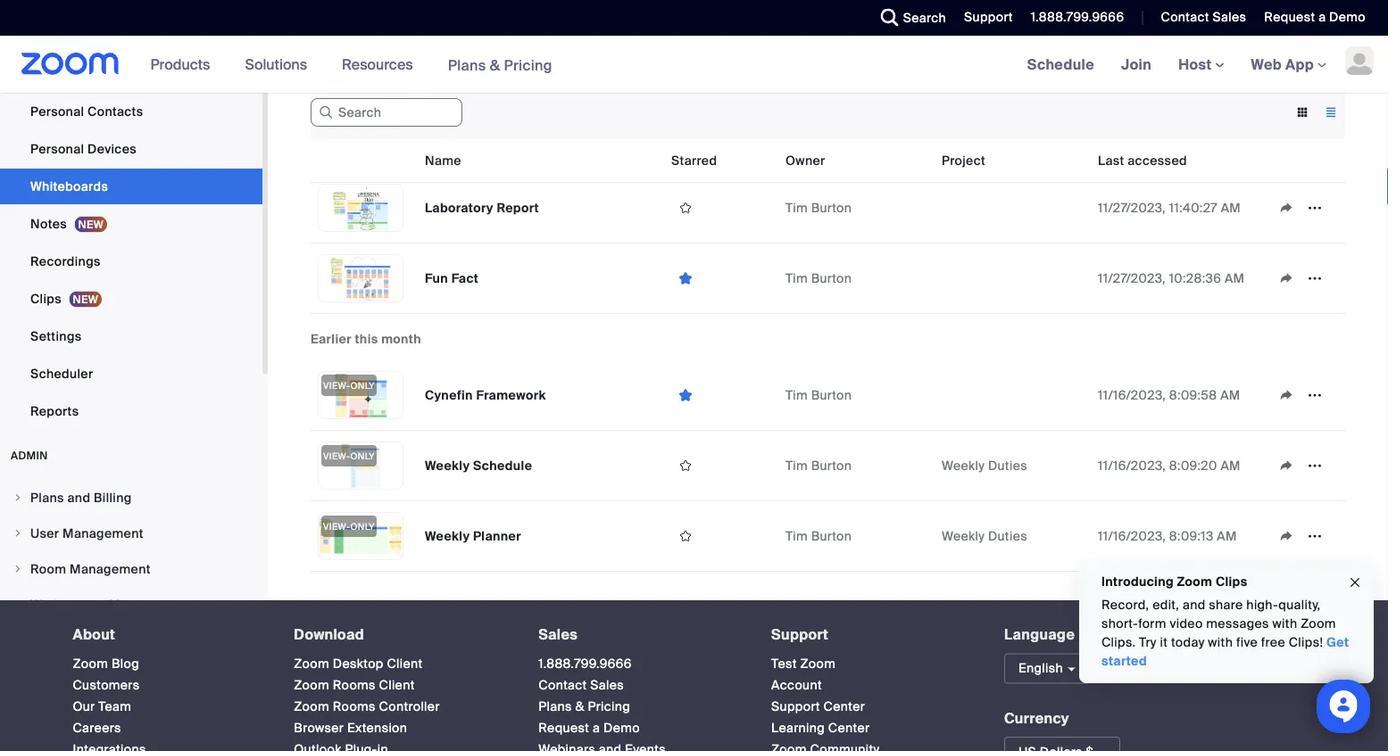Task type: vqa. For each thing, say whether or not it's contained in the screenshot.


Task type: locate. For each thing, give the bounding box(es) containing it.
0 vertical spatial duties
[[988, 458, 1028, 474]]

and left billing
[[67, 490, 90, 506]]

1 11/27/2023, from the top
[[1098, 129, 1166, 146]]

cell for 11/27/2023, 11:40:27 am
[[935, 173, 1091, 244]]

with up free
[[1273, 616, 1298, 633]]

11/27/2023, left 10:28:36
[[1098, 270, 1166, 287]]

management inside room management menu item
[[70, 561, 151, 578]]

schedule link
[[1014, 36, 1108, 93]]

0 vertical spatial management
[[63, 525, 144, 542]]

1.888.799.9666 contact sales plans & pricing request a demo
[[539, 656, 640, 737]]

0 vertical spatial schedule
[[1027, 55, 1095, 74]]

burton
[[811, 129, 852, 146], [811, 200, 852, 216], [811, 270, 852, 287], [811, 387, 852, 404], [811, 458, 852, 474], [811, 528, 852, 545]]

1.888.799.9666 link
[[539, 656, 632, 673]]

support
[[964, 9, 1013, 25], [772, 626, 829, 645], [772, 699, 820, 716]]

recordings link
[[0, 244, 262, 279]]

2 weekly duties from the top
[[942, 528, 1028, 545]]

1 horizontal spatial plans
[[448, 56, 486, 74]]

share image
[[1272, 271, 1301, 287]]

3 tim burton from the top
[[786, 270, 852, 287]]

tim for weekly planner
[[786, 528, 808, 545]]

duties for 11/16/2023, 8:09:20 am
[[988, 458, 1028, 474]]

learning center link
[[772, 721, 870, 737]]

plans inside product information navigation
[[448, 56, 486, 74]]

view- down thumbnail of cynefin framework
[[323, 450, 350, 462]]

0 vertical spatial and
[[67, 490, 90, 506]]

account link
[[772, 678, 822, 694]]

plans for plans & pricing
[[448, 56, 486, 74]]

1 vertical spatial schedule
[[473, 458, 532, 474]]

share image
[[1272, 200, 1301, 216], [1272, 387, 1301, 404], [1272, 458, 1301, 474], [1272, 529, 1301, 545]]

plans inside menu item
[[30, 490, 64, 506]]

0 vertical spatial request
[[1265, 9, 1316, 25]]

4 tim burton from the top
[[786, 387, 852, 404]]

only down earlier this month
[[350, 380, 375, 392]]

1 view-only from the top
[[323, 380, 375, 392]]

right image inside 'plans and billing' menu item
[[12, 493, 23, 504]]

2 vertical spatial view-
[[323, 521, 350, 533]]

notes link
[[0, 206, 262, 242]]

thumbnail of weekly planner image
[[319, 513, 403, 560]]

3 only from the top
[[350, 521, 375, 533]]

11/16/2023, left 8:09:20 at the right
[[1098, 458, 1166, 474]]

right image inside room management menu item
[[12, 564, 23, 575]]

5 burton from the top
[[811, 458, 852, 474]]

rooms down 'desktop'
[[333, 678, 376, 694]]

get
[[1327, 635, 1349, 651]]

1.888.799.9666 down sales link at the bottom
[[539, 656, 632, 673]]

1.888.799.9666 button up schedule link
[[1031, 9, 1124, 25]]

1 weekly duties from the top
[[942, 458, 1028, 474]]

request up the web app 'dropdown button'
[[1265, 9, 1316, 25]]

& up uml class diagram
[[490, 56, 500, 74]]

1 only from the top
[[350, 380, 375, 392]]

right image left the room at the bottom of the page
[[12, 564, 23, 575]]

& inside product information navigation
[[490, 56, 500, 74]]

weekly
[[425, 458, 470, 474], [942, 458, 985, 474], [425, 528, 470, 545], [942, 528, 985, 545]]

6 tim from the top
[[786, 528, 808, 545]]

1 vertical spatial demo
[[604, 721, 640, 737]]

1 horizontal spatial clips
[[1216, 574, 1248, 590]]

1 vertical spatial 11/16/2023,
[[1098, 458, 1166, 474]]

11/27/2023, down last accessed
[[1098, 200, 1166, 216]]

4 burton from the top
[[811, 387, 852, 404]]

zoom blog customers our team careers
[[73, 656, 140, 737]]

1 personal from the top
[[30, 103, 84, 120]]

room management menu item
[[0, 553, 262, 587]]

management down billing
[[63, 525, 144, 542]]

0 vertical spatial sales
[[1213, 9, 1247, 25]]

resources button
[[342, 36, 421, 93]]

tim for weekly schedule
[[786, 458, 808, 474]]

duties
[[988, 458, 1028, 474], [988, 528, 1028, 545]]

0 horizontal spatial clips
[[30, 291, 62, 307]]

0 horizontal spatial and
[[67, 490, 90, 506]]

2 11/16/2023, from the top
[[1098, 458, 1166, 474]]

and up video on the bottom right of the page
[[1183, 597, 1206, 614]]

tim for fun fact
[[786, 270, 808, 287]]

thumbnail of cynefin framework image
[[319, 372, 403, 419]]

demo
[[1330, 9, 1366, 25], [604, 721, 640, 737]]

2 view-only from the top
[[323, 450, 375, 462]]

0 vertical spatial pricing
[[504, 56, 553, 74]]

with down the messages
[[1208, 635, 1233, 651]]

cell
[[935, 134, 1091, 141], [935, 173, 1091, 244], [935, 244, 1091, 314], [935, 361, 1091, 431]]

1 vertical spatial sales
[[539, 626, 578, 645]]

workspaces management menu item
[[0, 588, 262, 622]]

devices
[[88, 141, 137, 157]]

right image left the workspaces
[[12, 600, 23, 611]]

0 vertical spatial 11/27/2023,
[[1098, 129, 1166, 146]]

1 horizontal spatial contact
[[1161, 9, 1210, 25]]

view-only down thumbnail of cynefin framework
[[323, 450, 375, 462]]

1 view- from the top
[[323, 380, 350, 392]]

clips
[[30, 291, 62, 307], [1216, 574, 1248, 590]]

admin menu menu
[[0, 481, 262, 731]]

1 vertical spatial &
[[575, 699, 585, 716]]

record,
[[1102, 597, 1149, 614]]

laboratory report
[[425, 200, 539, 216]]

view- for cynefin framework
[[323, 380, 350, 392]]

3 view-only from the top
[[323, 521, 375, 533]]

burton for 11/27/2023, 10:28:36 am
[[811, 270, 852, 287]]

11/27/2023, for 11/27/2023, 11:40:27 am
[[1098, 200, 1166, 216]]

0 vertical spatial personal
[[30, 103, 84, 120]]

& inside 1.888.799.9666 contact sales plans & pricing request a demo
[[575, 699, 585, 716]]

3 share image from the top
[[1272, 458, 1301, 474]]

more options for weekly schedule image
[[1301, 458, 1329, 474]]

support center link
[[772, 699, 865, 716]]

scheduler
[[30, 366, 93, 382]]

contact up host
[[1161, 9, 1210, 25]]

share image up share icon
[[1272, 200, 1301, 216]]

3 tim from the top
[[786, 270, 808, 287]]

pricing up diagram
[[504, 56, 553, 74]]

2 view- from the top
[[323, 450, 350, 462]]

right image
[[12, 493, 23, 504], [12, 529, 23, 539], [12, 564, 23, 575], [12, 600, 23, 611]]

record, edit, and share high-quality, short-form video messages with zoom clips. try it today with five free clips!
[[1102, 597, 1336, 651]]

11/27/2023, up last accessed
[[1098, 129, 1166, 146]]

plans and billing
[[30, 490, 132, 506]]

sales inside 1.888.799.9666 contact sales plans & pricing request a demo
[[590, 678, 624, 694]]

1 horizontal spatial 1.888.799.9666
[[1031, 9, 1124, 25]]

request down 1.888.799.9666 link
[[539, 721, 590, 737]]

right image left user
[[12, 529, 23, 539]]

1 tim from the top
[[786, 129, 808, 146]]

2 only from the top
[[350, 450, 375, 462]]

application up quality,
[[1272, 523, 1338, 550]]

rooms
[[333, 678, 376, 694], [333, 699, 376, 716]]

1 horizontal spatial demo
[[1330, 9, 1366, 25]]

plans
[[448, 56, 486, 74], [30, 490, 64, 506], [539, 699, 572, 716]]

2 cell from the top
[[935, 173, 1091, 244]]

1 vertical spatial with
[[1208, 635, 1233, 651]]

burton for 11/27/2023, 11:40:27 am
[[811, 200, 852, 216]]

billing
[[94, 490, 132, 506]]

share image for 11/27/2023, 11:40:27 am
[[1272, 200, 1301, 216]]

1 vertical spatial request
[[539, 721, 590, 737]]

1 burton from the top
[[811, 129, 852, 146]]

0 vertical spatial demo
[[1330, 9, 1366, 25]]

2 vertical spatial plans
[[539, 699, 572, 716]]

contact sales
[[1161, 9, 1247, 25]]

2 vertical spatial 11/27/2023,
[[1098, 270, 1166, 287]]

0 vertical spatial 11/16/2023,
[[1098, 387, 1166, 404]]

uml class diagram
[[425, 129, 547, 146]]

zoom logo image
[[21, 53, 119, 75]]

share image up more options for weekly schedule icon
[[1272, 387, 1301, 404]]

application for 11/27/2023, 10:28:36 am
[[1272, 265, 1338, 292]]

and
[[67, 490, 90, 506], [1183, 597, 1206, 614]]

plans down 1.888.799.9666 link
[[539, 699, 572, 716]]

demo up profile picture
[[1330, 9, 1366, 25]]

0 vertical spatial view-
[[323, 380, 350, 392]]

short-
[[1102, 616, 1139, 633]]

pricing
[[504, 56, 553, 74], [588, 699, 630, 716]]

view-only for cynefin framework
[[323, 380, 375, 392]]

0 vertical spatial client
[[387, 656, 423, 673]]

3 view- from the top
[[323, 521, 350, 533]]

2 vertical spatial management
[[109, 597, 190, 613]]

tim burton for 11/16/2023, 8:09:20 am
[[786, 458, 852, 474]]

account
[[772, 678, 822, 694]]

blog
[[112, 656, 139, 673]]

1.888.799.9666 up schedule link
[[1031, 9, 1124, 25]]

11/27/2023, 10:28:36 am
[[1098, 270, 1245, 287]]

11/16/2023, for 11/16/2023, 8:09:13 am
[[1098, 528, 1166, 545]]

controller
[[379, 699, 440, 716]]

extension
[[347, 721, 407, 737]]

2 share image from the top
[[1272, 387, 1301, 404]]

clips up share
[[1216, 574, 1248, 590]]

and inside record, edit, and share high-quality, short-form video messages with zoom clips. try it today with five free clips!
[[1183, 597, 1206, 614]]

rooms down zoom rooms client link
[[333, 699, 376, 716]]

class
[[456, 129, 491, 146]]

view-only for weekly schedule
[[323, 450, 375, 462]]

0 horizontal spatial 1.888.799.9666
[[539, 656, 632, 673]]

0 vertical spatial contact
[[1161, 9, 1210, 25]]

1 vertical spatial contact
[[539, 678, 587, 694]]

3:02:26
[[1169, 129, 1216, 146]]

view-
[[323, 380, 350, 392], [323, 450, 350, 462], [323, 521, 350, 533]]

4 cell from the top
[[935, 361, 1091, 431]]

right image inside user management menu item
[[12, 529, 23, 539]]

am right 10:28:36
[[1225, 270, 1245, 287]]

weekly duties
[[942, 458, 1028, 474], [942, 528, 1028, 545]]

personal down 'phone'
[[30, 103, 84, 120]]

a down 1.888.799.9666 link
[[593, 721, 600, 737]]

0 horizontal spatial sales
[[539, 626, 578, 645]]

thumbnail of weekly schedule image
[[319, 443, 403, 489]]

2 vertical spatial 11/16/2023,
[[1098, 528, 1166, 545]]

1 tim burton from the top
[[786, 129, 852, 146]]

1 vertical spatial weekly duties
[[942, 528, 1028, 545]]

2 vertical spatial sales
[[590, 678, 624, 694]]

center up learning center link
[[824, 699, 865, 716]]

5 tim from the top
[[786, 458, 808, 474]]

0 vertical spatial weekly duties
[[942, 458, 1028, 474]]

tim
[[786, 129, 808, 146], [786, 200, 808, 216], [786, 270, 808, 287], [786, 387, 808, 404], [786, 458, 808, 474], [786, 528, 808, 545]]

view-only down earlier this month
[[323, 380, 375, 392]]

1 vertical spatial personal
[[30, 141, 84, 157]]

11/16/2023,
[[1098, 387, 1166, 404], [1098, 458, 1166, 474], [1098, 528, 1166, 545]]

diagram
[[494, 129, 547, 146]]

schedule
[[1027, 55, 1095, 74], [473, 458, 532, 474]]

and inside menu item
[[67, 490, 90, 506]]

3 cell from the top
[[935, 244, 1091, 314]]

messages
[[1207, 616, 1269, 633]]

0 vertical spatial only
[[350, 380, 375, 392]]

clips link
[[0, 281, 262, 317]]

1 duties from the top
[[988, 458, 1028, 474]]

cynefin
[[425, 387, 473, 404]]

1 horizontal spatial schedule
[[1027, 55, 1095, 74]]

management inside user management menu item
[[63, 525, 144, 542]]

share image up quality,
[[1272, 529, 1301, 545]]

schedule left the join
[[1027, 55, 1095, 74]]

meetings navigation
[[1014, 36, 1388, 94]]

today
[[311, 73, 348, 89]]

2 right image from the top
[[12, 529, 23, 539]]

am right 8:09:58
[[1221, 387, 1241, 404]]

application up starred
[[671, 124, 771, 151]]

personal
[[30, 103, 84, 120], [30, 141, 84, 157]]

month
[[381, 331, 421, 347]]

1 horizontal spatial with
[[1273, 616, 1298, 633]]

4 right image from the top
[[12, 600, 23, 611]]

owner
[[786, 152, 825, 169]]

am right 8:09:20 at the right
[[1221, 458, 1241, 474]]

right image for room management
[[12, 564, 23, 575]]

2 personal from the top
[[30, 141, 84, 157]]

tim for uml class diagram
[[786, 129, 808, 146]]

management for user management
[[63, 525, 144, 542]]

weekly schedule
[[425, 458, 532, 474]]

management inside workspaces management menu item
[[109, 597, 190, 613]]

1 vertical spatial only
[[350, 450, 375, 462]]

schedule up the planner on the left
[[473, 458, 532, 474]]

0 vertical spatial 1.888.799.9666
[[1031, 9, 1124, 25]]

1 11/16/2023, from the top
[[1098, 387, 1166, 404]]

plans up user
[[30, 490, 64, 506]]

with
[[1273, 616, 1298, 633], [1208, 635, 1233, 651]]

4 share image from the top
[[1272, 529, 1301, 545]]

2 tim from the top
[[786, 200, 808, 216]]

0 vertical spatial &
[[490, 56, 500, 74]]

sales
[[1213, 9, 1247, 25], [539, 626, 578, 645], [590, 678, 624, 694]]

introducing zoom clips
[[1102, 574, 1248, 590]]

get started link
[[1102, 635, 1349, 670]]

2 duties from the top
[[988, 528, 1028, 545]]

clips up settings
[[30, 291, 62, 307]]

1 vertical spatial 1.888.799.9666
[[539, 656, 632, 673]]

1 vertical spatial rooms
[[333, 699, 376, 716]]

0 horizontal spatial &
[[490, 56, 500, 74]]

1 vertical spatial management
[[70, 561, 151, 578]]

last accessed
[[1098, 152, 1187, 169]]

1 rooms from the top
[[333, 678, 376, 694]]

tim for laboratory report
[[786, 200, 808, 216]]

management
[[63, 525, 144, 542], [70, 561, 151, 578], [109, 597, 190, 613]]

sales up host "dropdown button"
[[1213, 9, 1247, 25]]

application up more options for weekly schedule icon
[[1272, 382, 1338, 409]]

11/27/2023, 3:02:26 pm
[[1098, 129, 1239, 146]]

& down 1.888.799.9666 link
[[575, 699, 585, 716]]

0 horizontal spatial request
[[539, 721, 590, 737]]

1 horizontal spatial &
[[575, 699, 585, 716]]

1 vertical spatial and
[[1183, 597, 1206, 614]]

zoom inside record, edit, and share high-quality, short-form video messages with zoom clips. try it today with five free clips!
[[1301, 616, 1336, 633]]

2 tim burton from the top
[[786, 200, 852, 216]]

management down room management menu item
[[109, 597, 190, 613]]

1 vertical spatial support
[[772, 626, 829, 645]]

management for workspaces management
[[109, 597, 190, 613]]

2 horizontal spatial sales
[[1213, 9, 1247, 25]]

application for 11/16/2023, 8:09:20 am
[[1272, 453, 1338, 479]]

2 burton from the top
[[811, 200, 852, 216]]

contact down 1.888.799.9666 link
[[539, 678, 587, 694]]

application down more options for laboratory report icon
[[1272, 265, 1338, 292]]

list mode, selected image
[[1317, 104, 1346, 121]]

sales up 1.888.799.9666 link
[[539, 626, 578, 645]]

center down 'support center' link at the right bottom
[[828, 721, 870, 737]]

1.888.799.9666 inside 1.888.799.9666 contact sales plans & pricing request a demo
[[539, 656, 632, 673]]

3 11/27/2023, from the top
[[1098, 270, 1166, 287]]

right image for workspaces management
[[12, 600, 23, 611]]

share image for 11/16/2023, 8:09:58 am
[[1272, 387, 1301, 404]]

sales down 1.888.799.9666 link
[[590, 678, 624, 694]]

1 horizontal spatial pricing
[[588, 699, 630, 716]]

3 11/16/2023, from the top
[[1098, 528, 1166, 545]]

weekly duties for 11/16/2023, 8:09:20 am
[[942, 458, 1028, 474]]

am
[[1221, 200, 1241, 216], [1225, 270, 1245, 287], [1221, 387, 1241, 404], [1221, 458, 1241, 474], [1217, 528, 1237, 545]]

a up the web app 'dropdown button'
[[1319, 9, 1326, 25]]

4 tim from the top
[[786, 387, 808, 404]]

zoom desktop client zoom rooms client zoom rooms controller browser extension
[[294, 656, 440, 737]]

0 vertical spatial plans
[[448, 56, 486, 74]]

only down thumbnail of cynefin framework
[[350, 450, 375, 462]]

fact
[[451, 270, 479, 287]]

demo down 1.888.799.9666 link
[[604, 721, 640, 737]]

plans up class
[[448, 56, 486, 74]]

0 horizontal spatial a
[[593, 721, 600, 737]]

pricing down 1.888.799.9666 link
[[588, 699, 630, 716]]

personal devices link
[[0, 131, 262, 167]]

0 horizontal spatial plans
[[30, 490, 64, 506]]

am right 11:40:27
[[1221, 200, 1241, 216]]

support right 'search'
[[964, 9, 1013, 25]]

1.888.799.9666 button up the join
[[1018, 0, 1129, 36]]

whiteboards link
[[0, 169, 262, 204]]

view- down thumbnail of weekly schedule
[[323, 521, 350, 533]]

1 horizontal spatial a
[[1319, 9, 1326, 25]]

3 burton from the top
[[811, 270, 852, 287]]

burton for 11/16/2023, 8:09:58 am
[[811, 387, 852, 404]]

2 horizontal spatial plans
[[539, 699, 572, 716]]

&
[[490, 56, 500, 74], [575, 699, 585, 716]]

1 share image from the top
[[1272, 200, 1301, 216]]

only down thumbnail of weekly schedule
[[350, 521, 375, 533]]

6 burton from the top
[[811, 528, 852, 545]]

share image up the more options for weekly planner icon
[[1272, 458, 1301, 474]]

am for 11/16/2023, 8:09:13 am
[[1217, 528, 1237, 545]]

0 vertical spatial clips
[[30, 291, 62, 307]]

view-only down thumbnail of weekly schedule
[[323, 521, 375, 533]]

1 vertical spatial view-only
[[323, 450, 375, 462]]

tim burton for 11/27/2023, 10:28:36 am
[[786, 270, 852, 287]]

personal up whiteboards
[[30, 141, 84, 157]]

personal menu menu
[[0, 0, 262, 431]]

sales link
[[539, 626, 578, 645]]

2 vertical spatial only
[[350, 521, 375, 533]]

thumbnail of uml class diagram image
[[319, 114, 403, 161]]

1 right image from the top
[[12, 493, 23, 504]]

1 cell from the top
[[935, 134, 1091, 141]]

1 vertical spatial plans
[[30, 490, 64, 506]]

2 vertical spatial support
[[772, 699, 820, 716]]

6 tim burton from the top
[[786, 528, 852, 545]]

1 vertical spatial view-
[[323, 450, 350, 462]]

management for room management
[[70, 561, 151, 578]]

five
[[1237, 635, 1258, 651]]

1 horizontal spatial and
[[1183, 597, 1206, 614]]

0 vertical spatial rooms
[[333, 678, 376, 694]]

1 vertical spatial a
[[593, 721, 600, 737]]

2 vertical spatial view-only
[[323, 521, 375, 533]]

1 horizontal spatial request
[[1265, 9, 1316, 25]]

download link
[[294, 626, 364, 645]]

our
[[73, 699, 95, 716]]

11/16/2023, up "introducing"
[[1098, 528, 1166, 545]]

right image down admin
[[12, 493, 23, 504]]

11/16/2023, left 8:09:58
[[1098, 387, 1166, 404]]

0 horizontal spatial demo
[[604, 721, 640, 737]]

0 horizontal spatial contact
[[539, 678, 587, 694]]

support up test zoom link at the bottom right
[[772, 626, 829, 645]]

am right 8:09:13
[[1217, 528, 1237, 545]]

5 tim burton from the top
[[786, 458, 852, 474]]

1 vertical spatial 11/27/2023,
[[1098, 200, 1166, 216]]

zoom inside zoom blog customers our team careers
[[73, 656, 108, 673]]

personal contacts
[[30, 103, 143, 120]]

1 vertical spatial duties
[[988, 528, 1028, 545]]

1 horizontal spatial sales
[[590, 678, 624, 694]]

banner
[[0, 36, 1388, 94]]

right image for plans and billing
[[12, 493, 23, 504]]

view- down earlier
[[323, 380, 350, 392]]

0 vertical spatial view-only
[[323, 380, 375, 392]]

schedule inside meetings navigation
[[1027, 55, 1095, 74]]

1.888.799.9666 inside 1.888.799.9666 button
[[1031, 9, 1124, 25]]

application up the more options for weekly planner icon
[[1272, 453, 1338, 479]]

application for 11/16/2023, 8:09:58 am
[[1272, 382, 1338, 409]]

click to unstar the whiteboard fun fact image
[[671, 270, 700, 287]]

request a demo
[[1265, 9, 1366, 25]]

settings link
[[0, 319, 262, 354]]

1 vertical spatial center
[[828, 721, 870, 737]]

1 vertical spatial client
[[379, 678, 415, 694]]

side navigation navigation
[[0, 0, 268, 731]]

weekly duties for 11/16/2023, 8:09:13 am
[[942, 528, 1028, 545]]

support down account 'link'
[[772, 699, 820, 716]]

0 horizontal spatial pricing
[[504, 56, 553, 74]]

careers link
[[73, 721, 121, 737]]

contact inside 1.888.799.9666 contact sales plans & pricing request a demo
[[539, 678, 587, 694]]

view- for weekly schedule
[[323, 450, 350, 462]]

application
[[671, 124, 771, 151], [1272, 195, 1338, 221], [1272, 265, 1338, 292], [1272, 382, 1338, 409], [1272, 453, 1338, 479], [1272, 523, 1338, 550]]

scheduler link
[[0, 356, 262, 392]]

right image inside workspaces management menu item
[[12, 600, 23, 611]]

3 right image from the top
[[12, 564, 23, 575]]

application up more options for fun fact image
[[1272, 195, 1338, 221]]

management up workspaces management
[[70, 561, 151, 578]]

1 vertical spatial pricing
[[588, 699, 630, 716]]

2 11/27/2023, from the top
[[1098, 200, 1166, 216]]

get started
[[1102, 635, 1349, 670]]



Task type: describe. For each thing, give the bounding box(es) containing it.
8:09:13
[[1169, 528, 1214, 545]]

webinars
[[30, 28, 88, 45]]

burton for 11/27/2023, 3:02:26 pm
[[811, 129, 852, 146]]

application for 11/27/2023, 11:40:27 am
[[1272, 195, 1338, 221]]

web app button
[[1251, 55, 1327, 74]]

click to star the whiteboard weekly schedule image
[[671, 458, 700, 474]]

tim burton for 11/16/2023, 8:09:13 am
[[786, 528, 852, 545]]

11/16/2023, for 11/16/2023, 8:09:20 am
[[1098, 458, 1166, 474]]

weekly planner
[[425, 528, 521, 545]]

personal contacts link
[[0, 94, 262, 129]]

1.888.799.9666 for 1.888.799.9666
[[1031, 9, 1124, 25]]

view-only for weekly planner
[[323, 521, 375, 533]]

0 vertical spatial with
[[1273, 616, 1298, 633]]

right image for user management
[[12, 529, 23, 539]]

cell for 11/27/2023, 10:28:36 am
[[935, 244, 1091, 314]]

profile picture image
[[1346, 46, 1374, 75]]

click to star the whiteboard laboratory report image
[[671, 200, 700, 216]]

fun fact
[[425, 270, 479, 287]]

8:09:20
[[1169, 458, 1218, 474]]

1 vertical spatial clips
[[1216, 574, 1248, 590]]

started
[[1102, 654, 1147, 670]]

contacts
[[88, 103, 143, 120]]

user management menu item
[[0, 517, 262, 551]]

burton for 11/16/2023, 8:09:20 am
[[811, 458, 852, 474]]

11/16/2023, 8:09:58 am
[[1098, 387, 1241, 404]]

clips inside personal menu menu
[[30, 291, 62, 307]]

more options for laboratory report image
[[1301, 200, 1329, 216]]

planner
[[473, 528, 521, 545]]

0 vertical spatial a
[[1319, 9, 1326, 25]]

join
[[1121, 55, 1152, 74]]

only for cynefin framework
[[350, 380, 375, 392]]

browser
[[294, 721, 344, 737]]

currency
[[1004, 709, 1069, 728]]

reports
[[30, 403, 79, 420]]

pricing inside product information navigation
[[504, 56, 553, 74]]

plans & pricing
[[448, 56, 553, 74]]

am for 11/27/2023, 10:28:36 am
[[1225, 270, 1245, 287]]

pm
[[1219, 129, 1239, 146]]

share image for 11/16/2023, 8:09:20 am
[[1272, 458, 1301, 474]]

team
[[98, 699, 132, 716]]

reports link
[[0, 394, 262, 429]]

webinars link
[[0, 19, 262, 54]]

2 rooms from the top
[[333, 699, 376, 716]]

only for weekly planner
[[350, 521, 375, 533]]

application for 11/16/2023, 8:09:13 am
[[1272, 523, 1338, 550]]

video
[[1170, 616, 1203, 633]]

earlier this month
[[311, 331, 421, 347]]

8:09:58
[[1169, 387, 1217, 404]]

form
[[1138, 616, 1167, 633]]

room
[[30, 561, 66, 578]]

cell for 11/16/2023, 8:09:58 am
[[935, 361, 1091, 431]]

search
[[903, 9, 946, 26]]

tim burton for 11/27/2023, 11:40:27 am
[[786, 200, 852, 216]]

last
[[1098, 152, 1125, 169]]

recordings
[[30, 253, 101, 270]]

products button
[[151, 36, 218, 93]]

0 horizontal spatial with
[[1208, 635, 1233, 651]]

about
[[73, 626, 115, 645]]

download
[[294, 626, 364, 645]]

click to star the whiteboard weekly planner image
[[671, 529, 700, 545]]

language
[[1004, 626, 1075, 645]]

0 horizontal spatial schedule
[[473, 458, 532, 474]]

banner containing products
[[0, 36, 1388, 94]]

share
[[1209, 597, 1243, 614]]

quality,
[[1279, 597, 1321, 614]]

a inside 1.888.799.9666 contact sales plans & pricing request a demo
[[593, 721, 600, 737]]

free
[[1261, 635, 1286, 651]]

plans for plans and billing
[[30, 490, 64, 506]]

clips.
[[1102, 635, 1136, 651]]

click to unstar the whiteboard cynefin framework image
[[671, 387, 700, 404]]

cell for 11/27/2023, 3:02:26 pm
[[935, 134, 1091, 141]]

phone link
[[0, 56, 262, 92]]

customers
[[73, 678, 140, 694]]

thumbnail of fun fact image
[[319, 255, 403, 302]]

test
[[772, 656, 797, 673]]

more options for weekly planner image
[[1301, 529, 1329, 545]]

english button
[[1004, 654, 1090, 684]]

accessed
[[1128, 152, 1187, 169]]

zoom desktop client link
[[294, 656, 423, 673]]

high-
[[1247, 597, 1279, 614]]

only for weekly schedule
[[350, 450, 375, 462]]

am for 11/27/2023, 11:40:27 am
[[1221, 200, 1241, 216]]

Search text field
[[311, 98, 462, 127]]

request inside 1.888.799.9666 contact sales plans & pricing request a demo
[[539, 721, 590, 737]]

plans inside 1.888.799.9666 contact sales plans & pricing request a demo
[[539, 699, 572, 716]]

grid mode, not selected image
[[1288, 104, 1317, 121]]

learning
[[772, 721, 825, 737]]

11/16/2023, 8:09:13 am
[[1098, 528, 1237, 545]]

personal devices
[[30, 141, 137, 157]]

more options for cynefin framework image
[[1301, 387, 1329, 404]]

report
[[497, 200, 539, 216]]

product information navigation
[[137, 36, 566, 94]]

11:40:27
[[1169, 200, 1218, 216]]

share image for 11/16/2023, 8:09:13 am
[[1272, 529, 1301, 545]]

desktop
[[333, 656, 384, 673]]

0 vertical spatial support
[[964, 9, 1013, 25]]

view- for weekly planner
[[323, 521, 350, 533]]

edit,
[[1153, 597, 1180, 614]]

11/16/2023, 8:09:20 am
[[1098, 458, 1241, 474]]

am for 11/16/2023, 8:09:58 am
[[1221, 387, 1241, 404]]

demo inside 1.888.799.9666 contact sales plans & pricing request a demo
[[604, 721, 640, 737]]

cynefin framework
[[425, 387, 546, 404]]

more options for fun fact image
[[1301, 271, 1329, 287]]

admin
[[11, 449, 48, 463]]

11/27/2023, for 11/27/2023, 10:28:36 am
[[1098, 270, 1166, 287]]

tim burton for 11/27/2023, 3:02:26 pm
[[786, 129, 852, 146]]

this
[[355, 331, 378, 347]]

resources
[[342, 55, 413, 74]]

pricing inside 1.888.799.9666 contact sales plans & pricing request a demo
[[588, 699, 630, 716]]

about link
[[73, 626, 115, 645]]

zoom rooms controller link
[[294, 699, 440, 716]]

name
[[425, 152, 461, 169]]

1.888.799.9666 for 1.888.799.9666 contact sales plans & pricing request a demo
[[539, 656, 632, 673]]

web app
[[1251, 55, 1314, 74]]

whiteboards
[[30, 178, 108, 195]]

workspaces management
[[30, 597, 190, 613]]

0 vertical spatial center
[[824, 699, 865, 716]]

thumbnail of laboratory report image
[[319, 185, 403, 231]]

fun
[[425, 270, 448, 287]]

customers link
[[73, 678, 140, 694]]

test zoom link
[[772, 656, 836, 673]]

browser extension link
[[294, 721, 407, 737]]

solutions button
[[245, 36, 315, 93]]

zoom inside test zoom account support center learning center
[[800, 656, 836, 673]]

plans and billing menu item
[[0, 481, 262, 515]]

laboratory
[[425, 200, 494, 216]]

products
[[151, 55, 210, 74]]

search button
[[868, 0, 951, 36]]

personal for personal devices
[[30, 141, 84, 157]]

tim burton for 11/16/2023, 8:09:58 am
[[786, 387, 852, 404]]

earlier
[[311, 331, 352, 347]]

duties for 11/16/2023, 8:09:13 am
[[988, 528, 1028, 545]]

11/27/2023, 11:40:27 am
[[1098, 200, 1241, 216]]

burton for 11/16/2023, 8:09:13 am
[[811, 528, 852, 545]]

support inside test zoom account support center learning center
[[772, 699, 820, 716]]

11/16/2023, for 11/16/2023, 8:09:58 am
[[1098, 387, 1166, 404]]

11/27/2023, for 11/27/2023, 3:02:26 pm
[[1098, 129, 1166, 146]]

close image
[[1348, 573, 1362, 593]]

10:28:36
[[1169, 270, 1222, 287]]

am for 11/16/2023, 8:09:20 am
[[1221, 458, 1241, 474]]

personal for personal contacts
[[30, 103, 84, 120]]

tim for cynefin framework
[[786, 387, 808, 404]]



